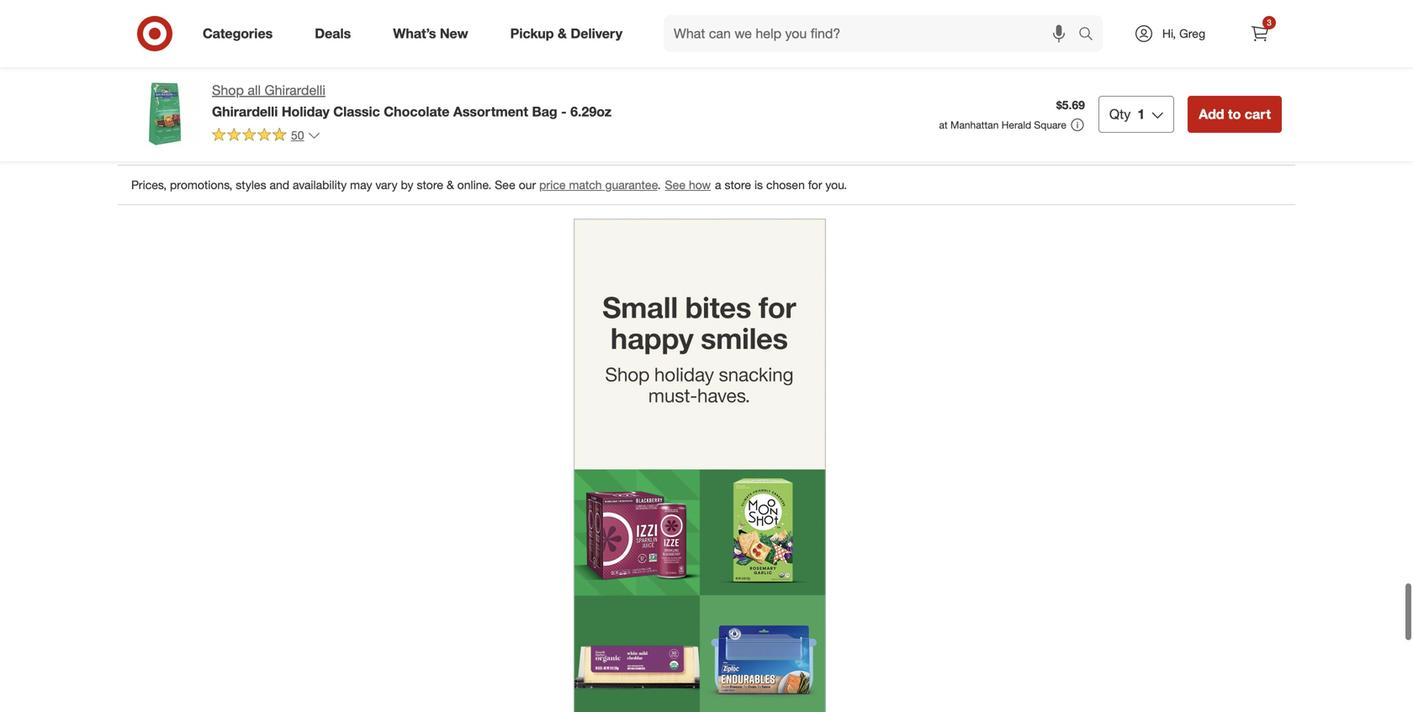 Task type: locate. For each thing, give the bounding box(es) containing it.
great quality as always with ghirardelli
[[162, 25, 363, 40]]

2 vertical spatial ghirardelli
[[212, 103, 278, 120]]

pickup
[[510, 25, 554, 42]]

report review
[[1163, 20, 1247, 37]]

holiday
[[282, 103, 330, 120]]

and
[[270, 176, 289, 190]]

search
[[1071, 27, 1111, 43]]

see how button
[[664, 174, 712, 192]]

store right a
[[725, 176, 751, 190]]

50 link
[[212, 127, 321, 146]]

quality
[[193, 25, 227, 40]]

2 see from the left
[[665, 176, 686, 190]]

report review button
[[1163, 19, 1247, 38]]

store right by
[[417, 176, 443, 190]]

how
[[689, 176, 711, 190]]

ghirardelli
[[310, 25, 363, 40], [265, 82, 325, 98], [212, 103, 278, 120]]

availability
[[293, 176, 347, 190]]

what's
[[393, 25, 436, 42]]

classic
[[333, 103, 380, 120]]

1 vertical spatial &
[[447, 176, 454, 190]]

what's new link
[[379, 15, 489, 52]]

add
[[1199, 106, 1224, 122]]

as
[[231, 25, 243, 40]]

ghirardelli down all on the top left of the page
[[212, 103, 278, 120]]

& left online. in the left top of the page
[[447, 176, 454, 190]]

see right .
[[665, 176, 686, 190]]

hi, greg
[[1162, 26, 1205, 41]]

review
[[1209, 20, 1247, 37]]

0 vertical spatial &
[[558, 25, 567, 42]]

add to cart button
[[1188, 96, 1282, 133]]

manhattan
[[950, 119, 999, 131]]

1
[[1137, 106, 1145, 122]]

categories link
[[188, 15, 294, 52]]

.
[[658, 176, 661, 190]]

vary
[[375, 176, 398, 190]]

1 horizontal spatial see
[[665, 176, 686, 190]]

50
[[291, 128, 304, 142]]

0 horizontal spatial store
[[417, 176, 443, 190]]

1 horizontal spatial &
[[558, 25, 567, 42]]

deals link
[[300, 15, 372, 52]]

with
[[285, 25, 307, 40]]

see
[[495, 176, 515, 190], [665, 176, 686, 190]]

not helpful
[[1006, 21, 1055, 34]]

0 horizontal spatial see
[[495, 176, 515, 190]]

what's new
[[393, 25, 468, 42]]

6.29oz
[[570, 103, 612, 120]]

for
[[808, 176, 822, 190]]

0 horizontal spatial &
[[447, 176, 454, 190]]

& right pickup
[[558, 25, 567, 42]]

ghirardelli right the with
[[310, 25, 363, 40]]

price match guarantee link
[[539, 176, 658, 190]]

add to cart
[[1199, 106, 1271, 122]]

see left the our
[[495, 176, 515, 190]]

styles
[[236, 176, 266, 190]]

ghirardelli up holiday
[[265, 82, 325, 98]]

helpful
[[1025, 21, 1055, 34]]

& inside pickup & delivery link
[[558, 25, 567, 42]]

promotions,
[[170, 176, 232, 190]]

1 horizontal spatial store
[[725, 176, 751, 190]]

at
[[939, 119, 948, 131]]

advertisement region
[[574, 217, 826, 712]]

$5.69
[[1056, 98, 1085, 112]]

qty 1
[[1109, 106, 1145, 122]]

store
[[417, 176, 443, 190], [725, 176, 751, 190]]

square
[[1034, 119, 1066, 131]]

shop
[[212, 82, 244, 98]]

-
[[561, 103, 567, 120]]

&
[[558, 25, 567, 42], [447, 176, 454, 190]]

prices,
[[131, 176, 167, 190]]

prices, promotions, styles and availability may vary by store & online. see our price match guarantee . see how a store is chosen for you.
[[131, 176, 847, 190]]

our
[[519, 176, 536, 190]]



Task type: vqa. For each thing, say whether or not it's contained in the screenshot.
price match guarantee link
yes



Task type: describe. For each thing, give the bounding box(es) containing it.
great
[[162, 25, 189, 40]]

new
[[440, 25, 468, 42]]

1 see from the left
[[495, 176, 515, 190]]

guarantee
[[605, 176, 658, 190]]

2 store from the left
[[725, 176, 751, 190]]

3
[[1267, 17, 1272, 28]]

by
[[401, 176, 413, 190]]

shop all ghirardelli ghirardelli holiday classic chocolate assortment bag - 6.29oz
[[212, 82, 612, 120]]

1 store from the left
[[417, 176, 443, 190]]

3 link
[[1241, 15, 1278, 52]]

deals
[[315, 25, 351, 42]]

you.
[[825, 176, 847, 190]]

is
[[754, 176, 763, 190]]

online.
[[457, 176, 492, 190]]

assortment
[[453, 103, 528, 120]]

may
[[350, 176, 372, 190]]

not
[[1006, 21, 1022, 34]]

1 vertical spatial ghirardelli
[[265, 82, 325, 98]]

chocolate
[[384, 103, 450, 120]]

categories
[[203, 25, 273, 42]]

hi,
[[1162, 26, 1176, 41]]

cart
[[1245, 106, 1271, 122]]

price
[[539, 176, 566, 190]]

delivery
[[571, 25, 622, 42]]

at manhattan herald square
[[939, 119, 1066, 131]]

search button
[[1071, 15, 1111, 56]]

0 vertical spatial ghirardelli
[[310, 25, 363, 40]]

greg
[[1179, 26, 1205, 41]]

herald
[[1002, 119, 1031, 131]]

pickup & delivery link
[[496, 15, 643, 52]]

chosen
[[766, 176, 805, 190]]

match
[[569, 176, 602, 190]]

always
[[246, 25, 282, 40]]

qty
[[1109, 106, 1131, 122]]

all
[[248, 82, 261, 98]]

image of ghirardelli holiday classic chocolate assortment bag - 6.29oz image
[[131, 81, 199, 148]]

not helpful button
[[980, 14, 1081, 41]]

pickup & delivery
[[510, 25, 622, 42]]

to
[[1228, 106, 1241, 122]]

bag
[[532, 103, 557, 120]]

What can we help you find? suggestions appear below search field
[[664, 15, 1083, 52]]

report
[[1163, 20, 1205, 37]]

a
[[715, 176, 721, 190]]



